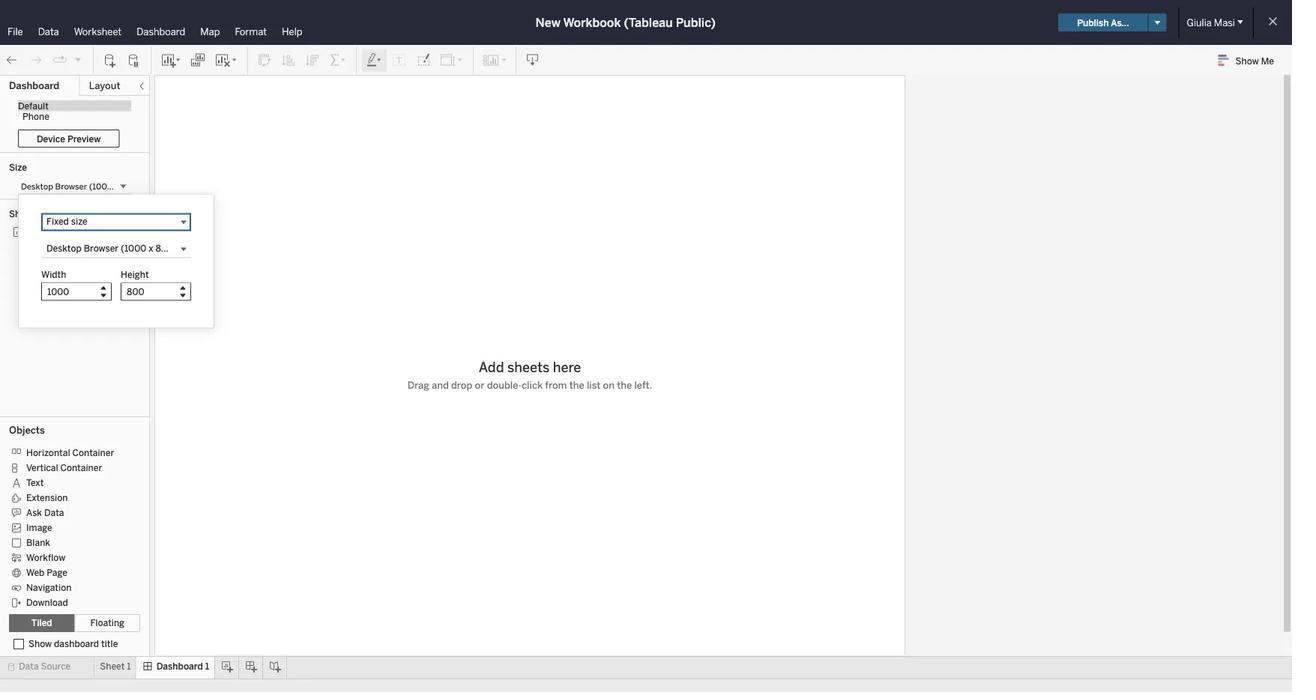 Task type: describe. For each thing, give the bounding box(es) containing it.
image option
[[9, 520, 129, 535]]

replay animation image
[[73, 55, 82, 64]]

extension option
[[9, 490, 129, 505]]

add
[[479, 360, 504, 376]]

list
[[587, 380, 601, 392]]

horizontal container
[[26, 448, 114, 459]]

download image
[[525, 53, 540, 68]]

0 vertical spatial sheet
[[27, 227, 52, 238]]

page
[[47, 568, 67, 579]]

duplicate image
[[190, 53, 205, 68]]

0 vertical spatial sheet 1
[[27, 227, 58, 238]]

vertical
[[26, 463, 58, 474]]

swap rows and columns image
[[257, 53, 272, 68]]

togglestate option group
[[9, 615, 140, 633]]

drop
[[451, 380, 473, 392]]

show for show dashboard title
[[28, 639, 52, 650]]

replay animation image
[[52, 53, 67, 68]]

data for data
[[38, 25, 59, 37]]

(1000
[[89, 181, 113, 192]]

800)
[[121, 181, 140, 192]]

device preview
[[37, 133, 101, 144]]

sheets
[[9, 209, 39, 220]]

x
[[115, 181, 119, 192]]

format workbook image
[[416, 53, 431, 68]]

blank
[[26, 538, 50, 549]]

workflow
[[26, 553, 65, 564]]

workflow option
[[9, 550, 129, 565]]

file
[[7, 25, 23, 37]]

data for data source
[[19, 662, 39, 672]]

publish as...
[[1077, 17, 1129, 28]]

show labels image
[[392, 53, 407, 68]]

me
[[1261, 55, 1274, 66]]

undo image
[[4, 53, 19, 68]]

1 vertical spatial dashboard
[[9, 80, 59, 92]]

format
[[235, 25, 267, 37]]

height
[[121, 269, 149, 280]]

web page option
[[9, 565, 129, 580]]

here
[[553, 360, 581, 376]]

layout
[[89, 80, 120, 92]]

click
[[522, 380, 543, 392]]

navigation option
[[9, 580, 129, 595]]

web
[[26, 568, 45, 579]]

double-
[[487, 380, 522, 392]]

collapse image
[[137, 82, 146, 91]]

publish as... button
[[1059, 13, 1148, 31]]

0 vertical spatial dashboard
[[137, 25, 185, 37]]

vertical container option
[[9, 460, 129, 475]]

show me
[[1236, 55, 1274, 66]]

ask
[[26, 508, 42, 519]]

desktop browser (1000 x 800)
[[21, 181, 140, 192]]

1 vertical spatial sheet 1
[[100, 662, 131, 672]]

1 horizontal spatial 1
[[127, 662, 131, 672]]

redo image
[[28, 53, 43, 68]]

container for horizontal container
[[72, 448, 114, 459]]

horizontal
[[26, 448, 70, 459]]

2 vertical spatial dashboard
[[156, 662, 203, 672]]

new worksheet image
[[160, 53, 181, 68]]

navigation
[[26, 583, 72, 594]]

1 the from the left
[[570, 380, 585, 392]]

source
[[41, 662, 71, 672]]

desktop
[[21, 181, 53, 192]]

(tableau
[[624, 15, 673, 30]]

from
[[545, 380, 567, 392]]

container for vertical container
[[60, 463, 102, 474]]

vertical container
[[26, 463, 102, 474]]



Task type: locate. For each thing, give the bounding box(es) containing it.
show dashboard title
[[28, 639, 118, 650]]

data inside option
[[44, 508, 64, 519]]

1 vertical spatial data
[[44, 508, 64, 519]]

sheets
[[507, 360, 550, 376]]

container down horizontal container
[[60, 463, 102, 474]]

map
[[200, 25, 220, 37]]

data
[[38, 25, 59, 37], [44, 508, 64, 519], [19, 662, 39, 672]]

horizontal container option
[[9, 445, 129, 460]]

device
[[37, 133, 65, 144]]

sheet
[[27, 227, 52, 238], [100, 662, 125, 672]]

highlight image
[[366, 53, 383, 68]]

dashboard 1
[[156, 662, 209, 672]]

1 horizontal spatial show
[[1236, 55, 1259, 66]]

new workbook (tableau public)
[[536, 15, 716, 30]]

ask data
[[26, 508, 64, 519]]

data down extension
[[44, 508, 64, 519]]

image
[[26, 523, 52, 534]]

show down "tiled" in the bottom of the page
[[28, 639, 52, 650]]

0 vertical spatial container
[[72, 448, 114, 459]]

show inside "button"
[[1236, 55, 1259, 66]]

giulia masi
[[1187, 16, 1235, 28]]

download
[[26, 598, 68, 609]]

ask data option
[[9, 505, 129, 520]]

sort descending image
[[305, 53, 320, 68]]

the
[[570, 380, 585, 392], [617, 380, 632, 392]]

on
[[603, 380, 615, 392]]

sort ascending image
[[281, 53, 296, 68]]

Height text field
[[121, 283, 191, 301]]

show me button
[[1212, 49, 1288, 72]]

container inside option
[[60, 463, 102, 474]]

0 vertical spatial show
[[1236, 55, 1259, 66]]

masi
[[1214, 16, 1235, 28]]

0 horizontal spatial 1
[[54, 227, 58, 238]]

sheet 1 down sheets
[[27, 227, 58, 238]]

0 horizontal spatial the
[[570, 380, 585, 392]]

show left me
[[1236, 55, 1259, 66]]

1 vertical spatial container
[[60, 463, 102, 474]]

publish
[[1077, 17, 1109, 28]]

1 vertical spatial show
[[28, 639, 52, 650]]

objects list box
[[9, 441, 140, 610]]

show for show me
[[1236, 55, 1259, 66]]

add sheets here drag and drop or double-click from the list on the left.
[[408, 360, 652, 392]]

help
[[282, 25, 303, 37]]

data up replay animation image
[[38, 25, 59, 37]]

1 horizontal spatial sheet
[[100, 662, 125, 672]]

container inside option
[[72, 448, 114, 459]]

0 horizontal spatial sheet
[[27, 227, 52, 238]]

text option
[[9, 475, 129, 490]]

workbook
[[563, 15, 621, 30]]

1
[[54, 227, 58, 238], [127, 662, 131, 672], [205, 662, 209, 672]]

blank option
[[9, 535, 129, 550]]

web page
[[26, 568, 67, 579]]

left.
[[634, 380, 652, 392]]

preview
[[67, 133, 101, 144]]

public)
[[676, 15, 716, 30]]

as...
[[1111, 17, 1129, 28]]

pause auto updates image
[[127, 53, 142, 68]]

1 horizontal spatial the
[[617, 380, 632, 392]]

giulia
[[1187, 16, 1212, 28]]

show
[[1236, 55, 1259, 66], [28, 639, 52, 650]]

clear sheet image
[[214, 53, 238, 68]]

floating
[[90, 618, 124, 629]]

drag
[[408, 380, 429, 392]]

title
[[101, 639, 118, 650]]

sheet 1 down title
[[100, 662, 131, 672]]

fit image
[[440, 53, 464, 68]]

width
[[41, 269, 66, 280]]

1 horizontal spatial sheet 1
[[100, 662, 131, 672]]

sheet 1
[[27, 227, 58, 238], [100, 662, 131, 672]]

browser
[[55, 181, 87, 192]]

worksheet
[[74, 25, 122, 37]]

size
[[9, 162, 27, 173]]

phone
[[22, 111, 49, 122]]

Width text field
[[41, 283, 112, 301]]

0 vertical spatial data
[[38, 25, 59, 37]]

sheet down sheets
[[27, 227, 52, 238]]

new
[[536, 15, 561, 30]]

tiled
[[31, 618, 52, 629]]

2 vertical spatial data
[[19, 662, 39, 672]]

container up "vertical container" option on the bottom
[[72, 448, 114, 459]]

0 horizontal spatial show
[[28, 639, 52, 650]]

extension
[[26, 493, 68, 504]]

the right on
[[617, 380, 632, 392]]

show/hide cards image
[[483, 53, 507, 68]]

new data source image
[[103, 53, 118, 68]]

or
[[475, 380, 485, 392]]

the left list
[[570, 380, 585, 392]]

data left 'source'
[[19, 662, 39, 672]]

container
[[72, 448, 114, 459], [60, 463, 102, 474]]

and
[[432, 380, 449, 392]]

0 horizontal spatial sheet 1
[[27, 227, 58, 238]]

2 the from the left
[[617, 380, 632, 392]]

objects
[[9, 424, 45, 436]]

download option
[[9, 595, 129, 610]]

totals image
[[329, 53, 347, 68]]

default phone
[[18, 100, 49, 122]]

text
[[26, 478, 44, 489]]

dashboard
[[54, 639, 99, 650]]

device preview button
[[18, 130, 119, 148]]

default
[[18, 100, 49, 111]]

2 horizontal spatial 1
[[205, 662, 209, 672]]

dashboard
[[137, 25, 185, 37], [9, 80, 59, 92], [156, 662, 203, 672]]

sheet down title
[[100, 662, 125, 672]]

data source
[[19, 662, 71, 672]]

1 vertical spatial sheet
[[100, 662, 125, 672]]



Task type: vqa. For each thing, say whether or not it's contained in the screenshot.
Width TEXT BOX
yes



